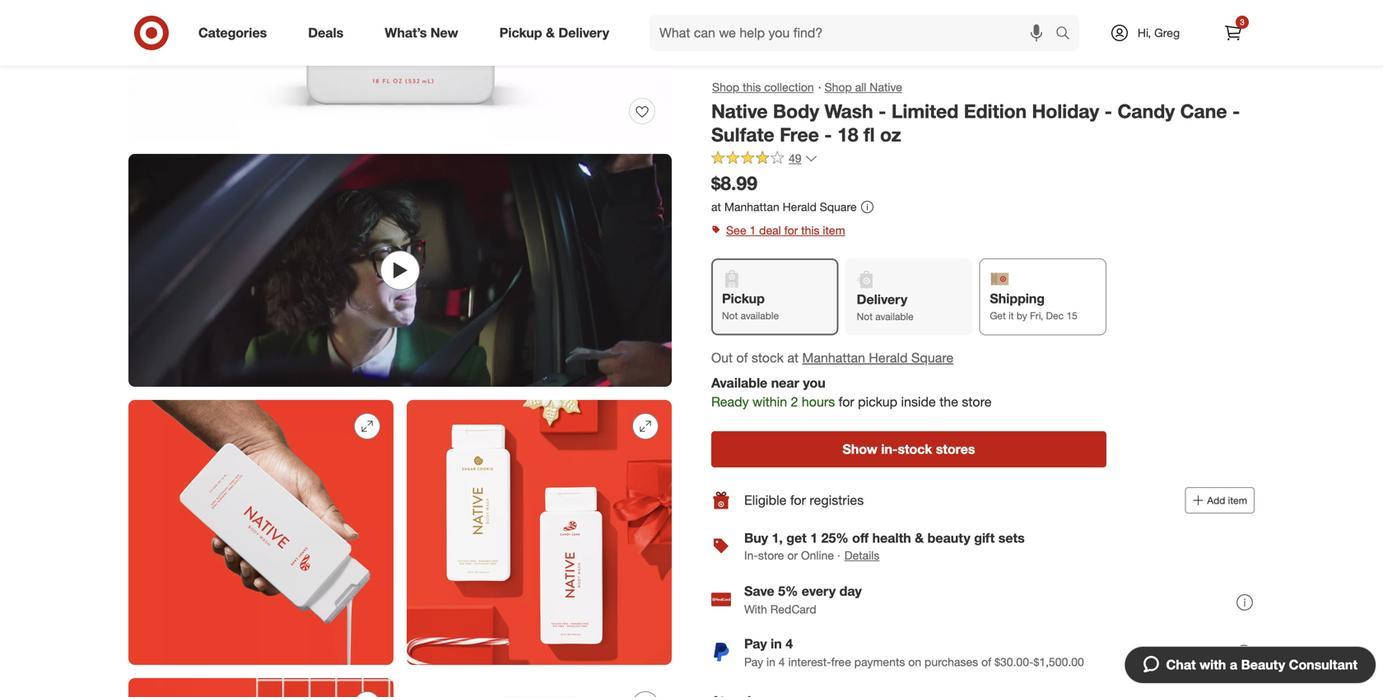 Task type: describe. For each thing, give the bounding box(es) containing it.
0 vertical spatial native
[[870, 80, 902, 94]]

off
[[852, 530, 869, 546]]

15
[[1067, 310, 1078, 322]]

stores
[[936, 441, 975, 458]]

edition
[[964, 100, 1027, 123]]

1 horizontal spatial at
[[788, 350, 799, 366]]

it
[[1009, 310, 1014, 322]]

a
[[1230, 657, 1238, 673]]

search button
[[1048, 15, 1088, 54]]

show
[[843, 441, 878, 458]]

collection
[[764, 80, 814, 94]]

holiday
[[1032, 100, 1100, 123]]

deal
[[759, 224, 781, 238]]

buy 1, get 1 25% off health & beauty gift sets link
[[744, 530, 1025, 546]]

- left 18
[[825, 124, 832, 147]]

eligible
[[744, 493, 787, 509]]

free
[[831, 655, 851, 670]]

add item
[[1208, 495, 1248, 507]]

with
[[744, 603, 767, 617]]

0 horizontal spatial of
[[737, 350, 748, 366]]

inside
[[901, 394, 936, 410]]

fl
[[864, 124, 875, 147]]

hours
[[802, 394, 835, 410]]

shop for shop this collection
[[712, 80, 740, 94]]

0 horizontal spatial 4
[[779, 655, 785, 670]]

$1,500.00
[[1034, 655, 1084, 670]]

you
[[803, 375, 826, 392]]

consultant
[[1289, 657, 1358, 673]]

in-
[[881, 441, 898, 458]]

0 horizontal spatial herald
[[783, 200, 817, 214]]

available near you ready within 2 hours for pickup inside the store
[[712, 375, 992, 410]]

see 1 deal for this item
[[726, 224, 845, 238]]

at manhattan herald square
[[712, 200, 857, 214]]

native body wash - limited edition holiday - candy cane - sulfate free - 18 fl oz, 6 of 7 image
[[407, 679, 672, 698]]

hi, greg
[[1138, 26, 1180, 40]]

chat
[[1167, 657, 1196, 673]]

shipping get it by fri, dec 15
[[990, 291, 1078, 322]]

on
[[909, 655, 922, 670]]

native inside the native body wash - limited edition holiday - candy cane - sulfate free - 18 fl oz
[[712, 100, 768, 123]]

categories link
[[184, 15, 288, 51]]

health
[[873, 530, 911, 546]]

∙
[[837, 549, 841, 563]]

what's new link
[[371, 15, 479, 51]]

$8.99
[[712, 172, 758, 195]]

get
[[787, 530, 807, 546]]

redcard
[[771, 603, 817, 617]]

beauty
[[1241, 657, 1286, 673]]

& inside buy 1, get 1 25% off health & beauty gift sets in-store or online ∙ details
[[915, 530, 924, 546]]

online
[[801, 549, 834, 563]]

pickup not available
[[722, 291, 779, 322]]

candy
[[1118, 100, 1175, 123]]

chat with a beauty consultant button
[[1125, 646, 1377, 684]]

details
[[845, 549, 880, 563]]

1 inside buy 1, get 1 25% off health & beauty gift sets in-store or online ∙ details
[[811, 530, 818, 546]]

available for pickup
[[741, 310, 779, 322]]

buy
[[744, 530, 768, 546]]

add
[[1208, 495, 1226, 507]]

1 vertical spatial herald
[[869, 350, 908, 366]]

0 vertical spatial in
[[771, 636, 782, 652]]

dec
[[1046, 310, 1064, 322]]

delivery not available
[[857, 292, 914, 323]]

or
[[788, 549, 798, 563]]

new
[[431, 25, 458, 41]]

$30.00-
[[995, 655, 1034, 670]]

0 vertical spatial delivery
[[559, 25, 609, 41]]

3 link
[[1216, 15, 1252, 51]]

categories
[[198, 25, 267, 41]]

fri,
[[1030, 310, 1044, 322]]

chat with a beauty consultant
[[1167, 657, 1358, 673]]

delivery inside delivery not available
[[857, 292, 908, 308]]

save 5% every day with redcard
[[744, 584, 862, 617]]

all
[[855, 80, 867, 94]]

1 horizontal spatial square
[[912, 350, 954, 366]]

25%
[[822, 530, 849, 546]]

item inside "link"
[[823, 224, 845, 238]]

available for delivery
[[876, 311, 914, 323]]

show in-stock stores
[[843, 441, 975, 458]]

shop this collection link
[[712, 78, 815, 97]]

show in-stock stores button
[[712, 432, 1107, 468]]

pickup & delivery
[[500, 25, 609, 41]]

near
[[771, 375, 800, 392]]

1 pay from the top
[[744, 636, 767, 652]]

out
[[712, 350, 733, 366]]



Task type: vqa. For each thing, say whether or not it's contained in the screenshot.


Task type: locate. For each thing, give the bounding box(es) containing it.
sulfate
[[712, 124, 775, 147]]

3
[[1240, 17, 1245, 27]]

for right deal
[[785, 224, 798, 238]]

stock left stores
[[898, 441, 933, 458]]

not up out
[[722, 310, 738, 322]]

4 up interest-
[[786, 636, 793, 652]]

pickup for not
[[722, 291, 765, 307]]

of right out
[[737, 350, 748, 366]]

native up sulfate
[[712, 100, 768, 123]]

day
[[840, 584, 862, 600]]

1 horizontal spatial shop
[[825, 80, 852, 94]]

available up manhattan herald square button at bottom right
[[876, 311, 914, 323]]

in-
[[744, 549, 758, 563]]

0 horizontal spatial this
[[743, 80, 761, 94]]

0 vertical spatial square
[[820, 200, 857, 214]]

1 horizontal spatial of
[[982, 655, 992, 670]]

1 horizontal spatial 1
[[811, 530, 818, 546]]

49
[[789, 151, 802, 166]]

1 vertical spatial 4
[[779, 655, 785, 670]]

1 vertical spatial native
[[712, 100, 768, 123]]

0 vertical spatial pay
[[744, 636, 767, 652]]

in left interest-
[[767, 655, 776, 670]]

for
[[785, 224, 798, 238], [839, 394, 855, 410], [790, 493, 806, 509]]

store down 1,
[[758, 549, 784, 563]]

square
[[820, 200, 857, 214], [912, 350, 954, 366]]

pickup right new
[[500, 25, 542, 41]]

available inside delivery not available
[[876, 311, 914, 323]]

manhattan up see
[[725, 200, 780, 214]]

2 shop from the left
[[825, 80, 852, 94]]

pickup
[[500, 25, 542, 41], [722, 291, 765, 307]]

purchases
[[925, 655, 978, 670]]

1 vertical spatial &
[[915, 530, 924, 546]]

shop left the all
[[825, 80, 852, 94]]

manhattan
[[725, 200, 780, 214], [803, 350, 866, 366]]

1 vertical spatial at
[[788, 350, 799, 366]]

pickup & delivery link
[[486, 15, 630, 51]]

this down at manhattan herald square
[[801, 224, 820, 238]]

0 vertical spatial stock
[[752, 350, 784, 366]]

1 horizontal spatial manhattan
[[803, 350, 866, 366]]

not inside delivery not available
[[857, 311, 873, 323]]

pay in 4 pay in 4 interest-free payments on purchases of $30.00-$1,500.00
[[744, 636, 1084, 670]]

0 horizontal spatial shop
[[712, 80, 740, 94]]

2 vertical spatial for
[[790, 493, 806, 509]]

native body wash - limited edition holiday - candy cane - sulfate free - 18 fl oz, 1 of 7 image
[[128, 0, 672, 141]]

1 horizontal spatial &
[[915, 530, 924, 546]]

stock
[[752, 350, 784, 366], [898, 441, 933, 458]]

0 horizontal spatial available
[[741, 310, 779, 322]]

deals link
[[294, 15, 364, 51]]

0 vertical spatial of
[[737, 350, 748, 366]]

1
[[750, 224, 756, 238], [811, 530, 818, 546]]

save
[[744, 584, 775, 600]]

native body wash - limited edition holiday - candy cane - sulfate free - 18 fl oz, 2 of 7, play video image
[[128, 154, 672, 387]]

1 vertical spatial square
[[912, 350, 954, 366]]

store inside available near you ready within 2 hours for pickup inside the store
[[962, 394, 992, 410]]

at up near
[[788, 350, 799, 366]]

sets
[[999, 530, 1025, 546]]

1 vertical spatial this
[[801, 224, 820, 238]]

square up inside
[[912, 350, 954, 366]]

not for delivery
[[857, 311, 873, 323]]

stock for of
[[752, 350, 784, 366]]

1 horizontal spatial this
[[801, 224, 820, 238]]

gift
[[974, 530, 995, 546]]

-
[[879, 100, 887, 123], [1105, 100, 1113, 123], [1233, 100, 1241, 123], [825, 124, 832, 147]]

item inside button
[[1228, 495, 1248, 507]]

0 horizontal spatial item
[[823, 224, 845, 238]]

payments
[[855, 655, 905, 670]]

0 vertical spatial pickup
[[500, 25, 542, 41]]

0 horizontal spatial 1
[[750, 224, 756, 238]]

beauty
[[928, 530, 971, 546]]

available
[[712, 375, 768, 392]]

pickup
[[858, 394, 898, 410]]

for right hours
[[839, 394, 855, 410]]

available up available on the right of the page
[[741, 310, 779, 322]]

interest-
[[788, 655, 831, 670]]

1 horizontal spatial available
[[876, 311, 914, 323]]

every
[[802, 584, 836, 600]]

delivery
[[559, 25, 609, 41], [857, 292, 908, 308]]

pickup up out
[[722, 291, 765, 307]]

shipping
[[990, 291, 1045, 307]]

0 horizontal spatial &
[[546, 25, 555, 41]]

1 right get
[[811, 530, 818, 546]]

the
[[940, 394, 959, 410]]

- right the cane
[[1233, 100, 1241, 123]]

0 vertical spatial item
[[823, 224, 845, 238]]

pickup for &
[[500, 25, 542, 41]]

store right the
[[962, 394, 992, 410]]

0 vertical spatial at
[[712, 200, 721, 214]]

0 horizontal spatial stock
[[752, 350, 784, 366]]

What can we help you find? suggestions appear below search field
[[650, 15, 1060, 51]]

0 vertical spatial 4
[[786, 636, 793, 652]]

not for pickup
[[722, 310, 738, 322]]

0 vertical spatial manhattan
[[725, 200, 780, 214]]

shop this collection
[[712, 80, 814, 94]]

available inside pickup not available
[[741, 310, 779, 322]]

1 vertical spatial pay
[[744, 655, 763, 670]]

add item button
[[1185, 488, 1255, 514]]

in down redcard
[[771, 636, 782, 652]]

1 horizontal spatial item
[[1228, 495, 1248, 507]]

native body wash - limited edition holiday - candy cane - sulfate free - 18 fl oz, 5 of 7 image
[[128, 679, 394, 698]]

1 vertical spatial store
[[758, 549, 784, 563]]

hi,
[[1138, 26, 1151, 40]]

stock inside button
[[898, 441, 933, 458]]

1 horizontal spatial delivery
[[857, 292, 908, 308]]

this inside "link"
[[801, 224, 820, 238]]

native body wash - limited edition holiday - candy cane - sulfate free - 18 fl oz, 3 of 7 image
[[128, 400, 394, 666]]

search
[[1048, 26, 1088, 42]]

with
[[1200, 657, 1227, 673]]

what's new
[[385, 25, 458, 41]]

2 pay from the top
[[744, 655, 763, 670]]

0 vertical spatial 1
[[750, 224, 756, 238]]

within
[[753, 394, 787, 410]]

square up see 1 deal for this item
[[820, 200, 857, 214]]

deals
[[308, 25, 344, 41]]

oz
[[880, 124, 901, 147]]

0 vertical spatial &
[[546, 25, 555, 41]]

0 horizontal spatial native
[[712, 100, 768, 123]]

not inside pickup not available
[[722, 310, 738, 322]]

pickup inside pickup not available
[[722, 291, 765, 307]]

this left collection at the top right of the page
[[743, 80, 761, 94]]

shop up sulfate
[[712, 80, 740, 94]]

body
[[773, 100, 820, 123]]

1 horizontal spatial pickup
[[722, 291, 765, 307]]

1 shop from the left
[[712, 80, 740, 94]]

native right the all
[[870, 80, 902, 94]]

0 horizontal spatial not
[[722, 310, 738, 322]]

1 vertical spatial stock
[[898, 441, 933, 458]]

shop all native
[[825, 80, 902, 94]]

2
[[791, 394, 798, 410]]

not up manhattan herald square button at bottom right
[[857, 311, 873, 323]]

1 vertical spatial of
[[982, 655, 992, 670]]

manhattan herald square button
[[803, 349, 954, 368]]

1 horizontal spatial herald
[[869, 350, 908, 366]]

store
[[962, 394, 992, 410], [758, 549, 784, 563]]

0 horizontal spatial pickup
[[500, 25, 542, 41]]

- up oz
[[879, 100, 887, 123]]

1 inside "link"
[[750, 224, 756, 238]]

0 vertical spatial store
[[962, 394, 992, 410]]

free
[[780, 124, 819, 147]]

eligible for registries
[[744, 493, 864, 509]]

1 right see
[[750, 224, 756, 238]]

4 left interest-
[[779, 655, 785, 670]]

of left "$30.00-"
[[982, 655, 992, 670]]

1 horizontal spatial not
[[857, 311, 873, 323]]

0 horizontal spatial delivery
[[559, 25, 609, 41]]

ready
[[712, 394, 749, 410]]

herald up the pickup
[[869, 350, 908, 366]]

out of stock at manhattan herald square
[[712, 350, 954, 366]]

at down $8.99
[[712, 200, 721, 214]]

1 vertical spatial item
[[1228, 495, 1248, 507]]

native body wash - limited edition holiday - candy cane - sulfate free - 18 fl oz, 4 of 7 image
[[407, 400, 672, 666]]

1 vertical spatial manhattan
[[803, 350, 866, 366]]

1 vertical spatial in
[[767, 655, 776, 670]]

of inside pay in 4 pay in 4 interest-free payments on purchases of $30.00-$1,500.00
[[982, 655, 992, 670]]

1 horizontal spatial stock
[[898, 441, 933, 458]]

item down at manhattan herald square
[[823, 224, 845, 238]]

&
[[546, 25, 555, 41], [915, 530, 924, 546]]

1 horizontal spatial store
[[962, 394, 992, 410]]

native
[[870, 80, 902, 94], [712, 100, 768, 123]]

see 1 deal for this item link
[[712, 219, 1255, 242]]

1 vertical spatial delivery
[[857, 292, 908, 308]]

1,
[[772, 530, 783, 546]]

of
[[737, 350, 748, 366], [982, 655, 992, 670]]

18
[[838, 124, 859, 147]]

herald
[[783, 200, 817, 214], [869, 350, 908, 366]]

store inside buy 1, get 1 25% off health & beauty gift sets in-store or online ∙ details
[[758, 549, 784, 563]]

greg
[[1155, 26, 1180, 40]]

0 horizontal spatial manhattan
[[725, 200, 780, 214]]

what's
[[385, 25, 427, 41]]

get
[[990, 310, 1006, 322]]

1 vertical spatial for
[[839, 394, 855, 410]]

buy 1, get 1 25% off health & beauty gift sets in-store or online ∙ details
[[744, 530, 1025, 563]]

0 horizontal spatial at
[[712, 200, 721, 214]]

1 horizontal spatial native
[[870, 80, 902, 94]]

1 vertical spatial 1
[[811, 530, 818, 546]]

not
[[722, 310, 738, 322], [857, 311, 873, 323]]

0 vertical spatial this
[[743, 80, 761, 94]]

cane
[[1181, 100, 1228, 123]]

1 vertical spatial pickup
[[722, 291, 765, 307]]

see
[[726, 224, 747, 238]]

shop
[[712, 80, 740, 94], [825, 80, 852, 94]]

item right add
[[1228, 495, 1248, 507]]

for inside available near you ready within 2 hours for pickup inside the store
[[839, 394, 855, 410]]

for right eligible
[[790, 493, 806, 509]]

shop for shop all native
[[825, 80, 852, 94]]

herald up see 1 deal for this item
[[783, 200, 817, 214]]

0 vertical spatial herald
[[783, 200, 817, 214]]

for inside "link"
[[785, 224, 798, 238]]

49 link
[[712, 150, 818, 169]]

stock up near
[[752, 350, 784, 366]]

stock for in-
[[898, 441, 933, 458]]

manhattan up you
[[803, 350, 866, 366]]

0 horizontal spatial store
[[758, 549, 784, 563]]

wash
[[825, 100, 874, 123]]

- left candy
[[1105, 100, 1113, 123]]

1 horizontal spatial 4
[[786, 636, 793, 652]]

0 horizontal spatial square
[[820, 200, 857, 214]]

0 vertical spatial for
[[785, 224, 798, 238]]



